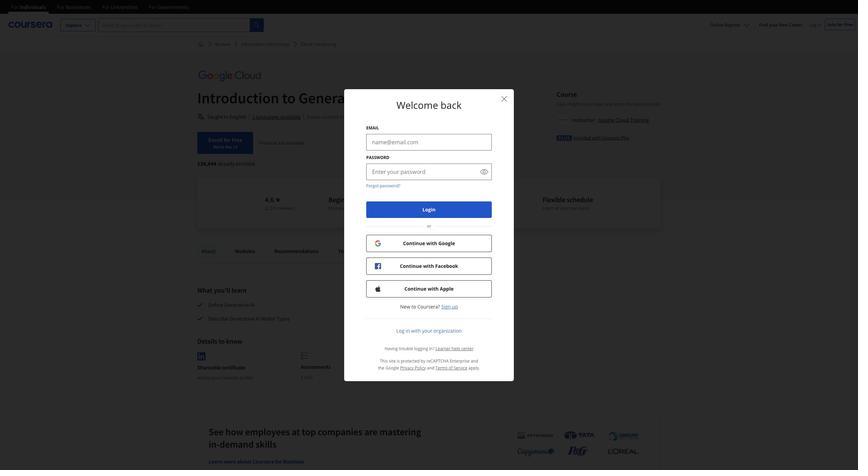 Task type: describe. For each thing, give the bounding box(es) containing it.
necessary
[[377, 205, 397, 211]]

what you'll learn
[[197, 286, 247, 295]]

ai up translated
[[372, 89, 385, 108]]

generative up content
[[299, 89, 369, 108]]

profile
[[240, 375, 253, 381]]

see how employees at top companies are mastering in-demand skills
[[209, 426, 421, 451]]

hour
[[459, 199, 473, 208]]

continue for continue with apple
[[405, 286, 427, 292]]

2
[[252, 113, 255, 120]]

with for google
[[426, 240, 437, 247]]

add to your linkedin profile
[[197, 375, 253, 381]]

continue for continue with google
[[403, 240, 425, 247]]

shareable
[[197, 365, 221, 371]]

not
[[351, 113, 359, 120]]

sign
[[441, 304, 451, 310]]

career
[[789, 22, 803, 28]]

introduction
[[197, 89, 279, 108]]

2 languages available button
[[252, 113, 301, 121]]

learn inside the flexible schedule learn at your own pace
[[543, 205, 554, 211]]

explain
[[364, 302, 381, 309]]

apple image
[[375, 286, 381, 292]]

and inside this site is protected by recaptcha enterprise and the google
[[471, 359, 478, 364]]

to for coursera?
[[412, 304, 416, 310]]

privacy
[[400, 366, 414, 371]]

facebook image
[[375, 263, 381, 270]]

linkedin
[[222, 375, 239, 381]]

be
[[360, 113, 366, 120]]

join for free
[[827, 21, 854, 28]]

0 horizontal spatial cloud
[[301, 41, 313, 47]]

with down the "describe generative ai applications"
[[411, 328, 421, 334]]

flexible schedule learn at your own pace
[[543, 196, 593, 211]]

protected
[[401, 359, 420, 364]]

continue with facebook button
[[366, 258, 492, 275]]

center
[[461, 346, 474, 352]]

for universities
[[102, 3, 138, 10]]

included with coursera plus link
[[573, 134, 630, 141]]

log for log in with your organization
[[396, 328, 405, 334]]

schedule
[[567, 196, 593, 204]]

languages
[[256, 113, 279, 120]]

in for log
[[406, 328, 410, 334]]

course gain insight into a topic and learn the fundamentals
[[557, 90, 661, 107]]

included with coursera plus
[[573, 135, 630, 141]]

log for log in
[[810, 22, 817, 28]]

back
[[441, 98, 462, 112]]

demand
[[220, 439, 254, 451]]

4.6
[[265, 196, 274, 204]]

introduction to generative ai
[[197, 89, 385, 108]]

ai for describe generative ai applications
[[411, 316, 415, 323]]

apple
[[440, 286, 454, 292]]

password?
[[380, 183, 401, 189]]

are
[[364, 426, 378, 439]]

privacy policy link
[[400, 366, 426, 371]]

generative for define generative ai
[[224, 302, 249, 309]]

(2,141 reviews)
[[265, 205, 295, 211]]

define generative ai
[[208, 302, 255, 309]]

log in with your organization button
[[396, 328, 462, 335]]

enterprise
[[450, 359, 470, 364]]

google cloud image
[[197, 68, 262, 84]]

1 vertical spatial coursera
[[252, 459, 274, 466]]

having trouble logging in? learner help center
[[385, 346, 474, 352]]

in?
[[429, 346, 435, 352]]

password
[[366, 155, 389, 161]]

in for taught
[[224, 113, 228, 120]]

learn inside course gain insight into a topic and learn the fundamentals
[[614, 101, 624, 107]]

log in with your organization
[[396, 328, 462, 334]]

for for enroll
[[224, 137, 231, 144]]

english
[[230, 113, 246, 120]]

the for this
[[378, 366, 384, 371]]

explain how generative ai works
[[364, 302, 438, 309]]

generative up the "describe generative ai applications"
[[393, 302, 418, 309]]

Password password field
[[367, 164, 477, 180]]

google image
[[375, 241, 381, 247]]

forgot password?
[[366, 183, 401, 189]]

testimonials
[[338, 248, 368, 255]]

1 quiz
[[301, 375, 313, 381]]

1 horizontal spatial 1
[[454, 199, 458, 208]]

having
[[385, 346, 398, 352]]

with for facebook
[[423, 263, 434, 270]]

the for course
[[625, 101, 632, 107]]

for for businesses
[[57, 3, 65, 10]]

continue with apple
[[405, 286, 454, 292]]

and inside course gain insight into a topic and learn the fundamentals
[[605, 101, 613, 107]]

forgot
[[366, 183, 379, 189]]

describe for describe generative ai model types
[[208, 316, 228, 323]]

privacy policy and terms of service apply.
[[400, 366, 480, 371]]

may
[[340, 113, 350, 120]]

level
[[356, 196, 370, 204]]

recaptcha
[[427, 359, 449, 364]]

coursera plus image
[[557, 135, 572, 141]]

continue with apple button
[[366, 281, 492, 298]]

beginner
[[329, 196, 355, 204]]

ai for describe generative ai model types
[[256, 316, 260, 323]]

top
[[302, 426, 316, 439]]

find your new career link
[[756, 21, 806, 29]]

continue with facebook
[[400, 263, 458, 270]]

financial
[[259, 140, 277, 146]]

to right hour
[[474, 199, 480, 208]]

your inside the flexible schedule learn at your own pace
[[560, 205, 569, 211]]

sign up button
[[441, 303, 458, 311]]

google cloud training link
[[598, 116, 649, 123]]

recommendations
[[274, 248, 319, 255]]

of
[[449, 366, 453, 371]]

your inside log in with your organization button
[[422, 328, 432, 334]]

terms of service link
[[436, 366, 468, 371]]

browse link
[[213, 38, 233, 50]]

your inside find your new career link
[[769, 22, 778, 28]]

google inside button
[[439, 240, 455, 247]]

computing
[[314, 41, 336, 47]]

cloud computing
[[301, 41, 336, 47]]

for governments
[[149, 3, 189, 10]]

businesses
[[66, 3, 91, 10]]

previous
[[335, 205, 353, 211]]

cloud computing link
[[298, 38, 339, 50]]

free for join
[[844, 21, 854, 28]]

banner navigation
[[6, 0, 194, 14]]

1 horizontal spatial cloud
[[616, 116, 629, 123]]



Task type: locate. For each thing, give the bounding box(es) containing it.
1 vertical spatial available
[[286, 140, 304, 146]]

skills
[[256, 439, 277, 451]]

describe down "explain"
[[364, 316, 384, 323]]

instructor:
[[572, 116, 596, 123]]

1 vertical spatial learn
[[209, 459, 222, 466]]

1 for from the left
[[11, 3, 19, 10]]

new inside "authentication modal" dialog
[[400, 304, 410, 310]]

1 vertical spatial for
[[224, 137, 231, 144]]

0 vertical spatial learn
[[543, 205, 554, 211]]

google down 'topic'
[[598, 116, 615, 123]]

at left top
[[292, 426, 300, 439]]

ai
[[372, 89, 385, 108], [250, 302, 255, 309], [419, 302, 423, 309], [256, 316, 260, 323], [411, 316, 415, 323]]

for inside enroll for free starts dec 13
[[224, 137, 231, 144]]

you'll
[[214, 286, 230, 295]]

close modal image
[[500, 95, 509, 103], [502, 96, 507, 101]]

1 vertical spatial and
[[471, 359, 478, 364]]

companies
[[318, 426, 363, 439]]

available for financial aid available
[[286, 140, 304, 146]]

for individuals
[[11, 3, 46, 10]]

for for individuals
[[11, 3, 19, 10]]

how right "explain"
[[382, 302, 392, 309]]

in down the "describe generative ai applications"
[[406, 328, 410, 334]]

1 horizontal spatial learn
[[543, 205, 554, 211]]

quiz
[[304, 375, 313, 381]]

with for coursera
[[592, 135, 601, 141]]

0 horizontal spatial coursera
[[252, 459, 274, 466]]

1 vertical spatial how
[[226, 426, 243, 439]]

some
[[307, 113, 320, 120]]

in inside button
[[406, 328, 410, 334]]

learn left more
[[209, 459, 222, 466]]

2 describe from the left
[[364, 316, 384, 323]]

home image
[[198, 41, 204, 47]]

1 horizontal spatial how
[[382, 302, 392, 309]]

to up 2 languages available button
[[282, 89, 296, 108]]

testimonials link
[[334, 244, 372, 259]]

for for universities
[[102, 3, 110, 10]]

0 horizontal spatial describe
[[208, 316, 228, 323]]

free right join on the right top
[[844, 21, 854, 28]]

by
[[421, 359, 425, 364]]

1 horizontal spatial log
[[810, 22, 817, 28]]

4 for from the left
[[149, 3, 156, 10]]

0 horizontal spatial in
[[224, 113, 228, 120]]

1 horizontal spatial describe
[[364, 316, 384, 323]]

dec
[[225, 144, 232, 150]]

1 vertical spatial learn
[[232, 286, 247, 295]]

your
[[769, 22, 778, 28], [560, 205, 569, 211], [422, 328, 432, 334], [211, 375, 221, 381]]

ai for define generative ai
[[250, 302, 255, 309]]

taught in english
[[207, 113, 246, 120]]

0 horizontal spatial 1
[[301, 375, 303, 381]]

help
[[452, 346, 460, 352]]

flexible
[[543, 196, 566, 204]]

about
[[237, 459, 251, 466]]

1 horizontal spatial new
[[779, 22, 788, 28]]

0 vertical spatial the
[[625, 101, 632, 107]]

enrolled
[[236, 160, 255, 167]]

1 horizontal spatial google
[[439, 240, 455, 247]]

0 vertical spatial continue
[[403, 240, 425, 247]]

2 vertical spatial and
[[427, 366, 435, 371]]

at inside see how employees at top companies are mastering in-demand skills
[[292, 426, 300, 439]]

generative up the describe generative ai model types
[[224, 302, 249, 309]]

describe for describe generative ai applications
[[364, 316, 384, 323]]

log left in
[[810, 22, 817, 28]]

to inside "authentication modal" dialog
[[412, 304, 416, 310]]

continue down reviews on the bottom left of page
[[400, 263, 422, 270]]

at for top
[[292, 426, 300, 439]]

site
[[389, 359, 396, 364]]

describe down define
[[208, 316, 228, 323]]

new up the "describe generative ai applications"
[[400, 304, 410, 310]]

0 horizontal spatial the
[[378, 366, 384, 371]]

2 vertical spatial continue
[[405, 286, 427, 292]]

at down flexible at the right
[[555, 205, 559, 211]]

1 vertical spatial 1
[[301, 375, 303, 381]]

is
[[397, 359, 400, 364]]

0 horizontal spatial new
[[400, 304, 410, 310]]

0 vertical spatial how
[[382, 302, 392, 309]]

enroll
[[208, 137, 223, 144]]

log down the "describe generative ai applications"
[[396, 328, 405, 334]]

model
[[261, 316, 275, 323]]

cloud left computing
[[301, 41, 313, 47]]

your right find
[[769, 22, 778, 28]]

coursera?
[[417, 304, 440, 310]]

with right included
[[592, 135, 601, 141]]

2 vertical spatial google
[[385, 366, 399, 371]]

content
[[321, 113, 339, 120]]

0 vertical spatial google
[[598, 116, 615, 123]]

new
[[779, 22, 788, 28], [400, 304, 410, 310]]

available inside button
[[280, 113, 301, 120]]

the up google cloud training link
[[625, 101, 632, 107]]

how inside see how employees at top companies are mastering in-demand skills
[[226, 426, 243, 439]]

about link
[[197, 244, 220, 259]]

free up 13
[[232, 137, 242, 144]]

already
[[218, 160, 235, 167]]

continue inside continue with facebook button
[[400, 263, 422, 270]]

0 vertical spatial and
[[605, 101, 613, 107]]

in right taught
[[224, 113, 228, 120]]

0 horizontal spatial at
[[292, 426, 300, 439]]

continue inside the 'continue with apple' button
[[405, 286, 427, 292]]

learn
[[614, 101, 624, 107], [232, 286, 247, 295]]

for left businesses
[[57, 3, 65, 10]]

add
[[197, 375, 205, 381]]

generative down define generative ai
[[229, 316, 254, 323]]

1 left hour
[[454, 199, 458, 208]]

individuals
[[20, 3, 46, 10]]

coursera
[[602, 135, 620, 141], [252, 459, 274, 466]]

translated
[[367, 113, 390, 120]]

free for enroll
[[232, 137, 242, 144]]

coursera down skills in the bottom of the page
[[252, 459, 274, 466]]

at for your
[[555, 205, 559, 211]]

what
[[197, 286, 213, 295]]

ai left works
[[419, 302, 423, 309]]

0 horizontal spatial and
[[427, 366, 435, 371]]

for left individuals
[[11, 3, 19, 10]]

to
[[282, 89, 296, 108], [474, 199, 480, 208], [412, 304, 416, 310], [219, 337, 225, 346], [206, 375, 210, 381]]

describe generative ai applications
[[364, 316, 445, 323]]

0 horizontal spatial for
[[224, 137, 231, 144]]

None search field
[[98, 18, 264, 32]]

learn more about coursera for business
[[209, 459, 304, 466]]

applications
[[417, 316, 445, 323]]

google up facebook
[[439, 240, 455, 247]]

types
[[276, 316, 290, 323]]

learn up google cloud training link
[[614, 101, 624, 107]]

ai up the describe generative ai model types
[[250, 302, 255, 309]]

0 vertical spatial learn
[[614, 101, 624, 107]]

for left business
[[275, 459, 282, 466]]

facebook
[[435, 263, 458, 270]]

course
[[557, 90, 577, 98]]

the down the this
[[378, 366, 384, 371]]

with left facebook
[[423, 263, 434, 270]]

modules
[[235, 248, 255, 255]]

coursera left plus
[[602, 135, 620, 141]]

1 horizontal spatial and
[[471, 359, 478, 364]]

google cloud training image
[[558, 115, 568, 125]]

log inside button
[[396, 328, 405, 334]]

0 vertical spatial at
[[555, 205, 559, 211]]

instructor: google cloud training
[[572, 116, 649, 123]]

how for see
[[226, 426, 243, 439]]

available down the introduction to generative ai
[[280, 113, 301, 120]]

continue up explain how generative ai works
[[405, 286, 427, 292]]

for up dec
[[224, 137, 231, 144]]

0 vertical spatial available
[[280, 113, 301, 120]]

for for join
[[837, 21, 843, 28]]

1 horizontal spatial learn
[[614, 101, 624, 107]]

continue up reviews on the bottom left of page
[[403, 240, 425, 247]]

with down or at the top
[[426, 240, 437, 247]]

coursera enterprise logos image
[[507, 431, 645, 461]]

find your new career
[[759, 22, 803, 28]]

how
[[382, 302, 392, 309], [226, 426, 243, 439]]

more
[[223, 459, 236, 466]]

2 horizontal spatial for
[[837, 21, 843, 28]]

generative for describe generative ai model types
[[229, 316, 254, 323]]

terms
[[436, 366, 448, 371]]

taught
[[207, 113, 223, 120]]

0 horizontal spatial learn
[[209, 459, 222, 466]]

new left career
[[779, 22, 788, 28]]

the inside course gain insight into a topic and learn the fundamentals
[[625, 101, 632, 107]]

1 vertical spatial log
[[396, 328, 405, 334]]

policy
[[415, 366, 426, 371]]

learn more about coursera for business link
[[209, 459, 304, 466]]

0 vertical spatial cloud
[[301, 41, 313, 47]]

1 vertical spatial in
[[406, 328, 410, 334]]

your password is hidden image
[[480, 168, 489, 176]]

0 horizontal spatial how
[[226, 426, 243, 439]]

for for governments
[[149, 3, 156, 10]]

generative down explain how generative ai works
[[385, 316, 410, 323]]

continue for continue with facebook
[[400, 263, 422, 270]]

0 vertical spatial coursera
[[602, 135, 620, 141]]

and up apply.
[[471, 359, 478, 364]]

how right see in the bottom left of the page
[[226, 426, 243, 439]]

0 horizontal spatial learn
[[232, 286, 247, 295]]

how for explain
[[382, 302, 392, 309]]

own
[[570, 205, 579, 211]]

1 horizontal spatial the
[[625, 101, 632, 107]]

certificate
[[222, 365, 246, 371]]

universities
[[111, 3, 138, 10]]

0 vertical spatial 1
[[454, 199, 458, 208]]

0 vertical spatial for
[[837, 21, 843, 28]]

trouble
[[399, 346, 413, 352]]

1 horizontal spatial at
[[555, 205, 559, 211]]

to for know
[[219, 337, 225, 346]]

your left own at the top right of page
[[560, 205, 569, 211]]

with left the apple
[[428, 286, 439, 292]]

to right add
[[206, 375, 210, 381]]

0 vertical spatial in
[[224, 113, 228, 120]]

ai left "applications"
[[411, 316, 415, 323]]

continue
[[403, 240, 425, 247], [400, 263, 422, 270], [405, 286, 427, 292]]

Email email field
[[367, 134, 492, 150]]

continue inside continue with google button
[[403, 240, 425, 247]]

your down "applications"
[[422, 328, 432, 334]]

0 vertical spatial free
[[844, 21, 854, 28]]

1 vertical spatial cloud
[[616, 116, 629, 123]]

the inside this site is protected by recaptcha enterprise and the google
[[378, 366, 384, 371]]

generative for describe generative ai applications
[[385, 316, 410, 323]]

with
[[592, 135, 601, 141], [426, 240, 437, 247], [423, 263, 434, 270], [428, 286, 439, 292], [411, 328, 421, 334]]

with inside "link"
[[592, 135, 601, 141]]

2 horizontal spatial and
[[605, 101, 613, 107]]

organization
[[434, 328, 462, 334]]

to for generative
[[282, 89, 296, 108]]

(2,141
[[265, 205, 277, 211]]

0 horizontal spatial google
[[385, 366, 399, 371]]

1 horizontal spatial free
[[844, 21, 854, 28]]

138,944 already enrolled
[[197, 160, 255, 167]]

with for apple
[[428, 286, 439, 292]]

for left universities
[[102, 3, 110, 10]]

for left governments
[[149, 3, 156, 10]]

available right aid on the top of the page
[[286, 140, 304, 146]]

starts
[[213, 144, 224, 150]]

complete
[[482, 199, 509, 208]]

authentication modal dialog
[[344, 89, 514, 382]]

learn
[[543, 205, 554, 211], [209, 459, 222, 466]]

for
[[837, 21, 843, 28], [224, 137, 231, 144], [275, 459, 282, 466]]

2 vertical spatial for
[[275, 459, 282, 466]]

login
[[423, 206, 436, 213]]

about
[[201, 248, 216, 255]]

modules link
[[231, 244, 259, 259]]

aid
[[278, 140, 285, 146]]

google down site
[[385, 366, 399, 371]]

shareable certificate
[[197, 365, 246, 371]]

1 vertical spatial free
[[232, 137, 242, 144]]

details to know
[[197, 337, 242, 346]]

employees
[[245, 426, 290, 439]]

welcome back
[[397, 98, 462, 112]]

enroll for free starts dec 13
[[208, 137, 242, 150]]

a
[[591, 101, 593, 107]]

0 horizontal spatial free
[[232, 137, 242, 144]]

1 describe from the left
[[208, 316, 228, 323]]

0 horizontal spatial log
[[396, 328, 405, 334]]

and down recaptcha
[[427, 366, 435, 371]]

join for free link
[[825, 19, 856, 30]]

coursera inside "link"
[[602, 135, 620, 141]]

2 for from the left
[[57, 3, 65, 10]]

ai left model
[[256, 316, 260, 323]]

google inside this site is protected by recaptcha enterprise and the google
[[385, 366, 399, 371]]

1 vertical spatial continue
[[400, 263, 422, 270]]

learn down flexible at the right
[[543, 205, 554, 211]]

coursera image
[[8, 19, 52, 30]]

log in
[[810, 22, 822, 28]]

3 for from the left
[[102, 3, 110, 10]]

at inside the flexible schedule learn at your own pace
[[555, 205, 559, 211]]

to left know
[[219, 337, 225, 346]]

2 languages available
[[252, 113, 301, 120]]

1 vertical spatial at
[[292, 426, 300, 439]]

information
[[241, 41, 265, 47]]

1 vertical spatial the
[[378, 366, 384, 371]]

technology
[[266, 41, 290, 47]]

1 vertical spatial new
[[400, 304, 410, 310]]

your down shareable certificate
[[211, 375, 221, 381]]

1 horizontal spatial for
[[275, 459, 282, 466]]

to left coursera?
[[412, 304, 416, 310]]

1
[[454, 199, 458, 208], [301, 375, 303, 381]]

2 horizontal spatial google
[[598, 116, 615, 123]]

1 horizontal spatial in
[[406, 328, 410, 334]]

0 vertical spatial log
[[810, 22, 817, 28]]

log
[[810, 22, 817, 28], [396, 328, 405, 334]]

1 horizontal spatial coursera
[[602, 135, 620, 141]]

continue with google
[[403, 240, 455, 247]]

beginner level no previous experience necessary
[[329, 196, 397, 211]]

to for your
[[206, 375, 210, 381]]

available for 2 languages available
[[280, 113, 301, 120]]

1 vertical spatial google
[[439, 240, 455, 247]]

and right 'topic'
[[605, 101, 613, 107]]

1 left quiz
[[301, 375, 303, 381]]

free inside enroll for free starts dec 13
[[232, 137, 242, 144]]

0 vertical spatial new
[[779, 22, 788, 28]]

training
[[630, 116, 649, 123]]

email
[[366, 125, 379, 131]]

learn up define generative ai
[[232, 286, 247, 295]]

cloud left training at the top of page
[[616, 116, 629, 123]]

for right join on the right top
[[837, 21, 843, 28]]



Task type: vqa. For each thing, say whether or not it's contained in the screenshot.
offering
no



